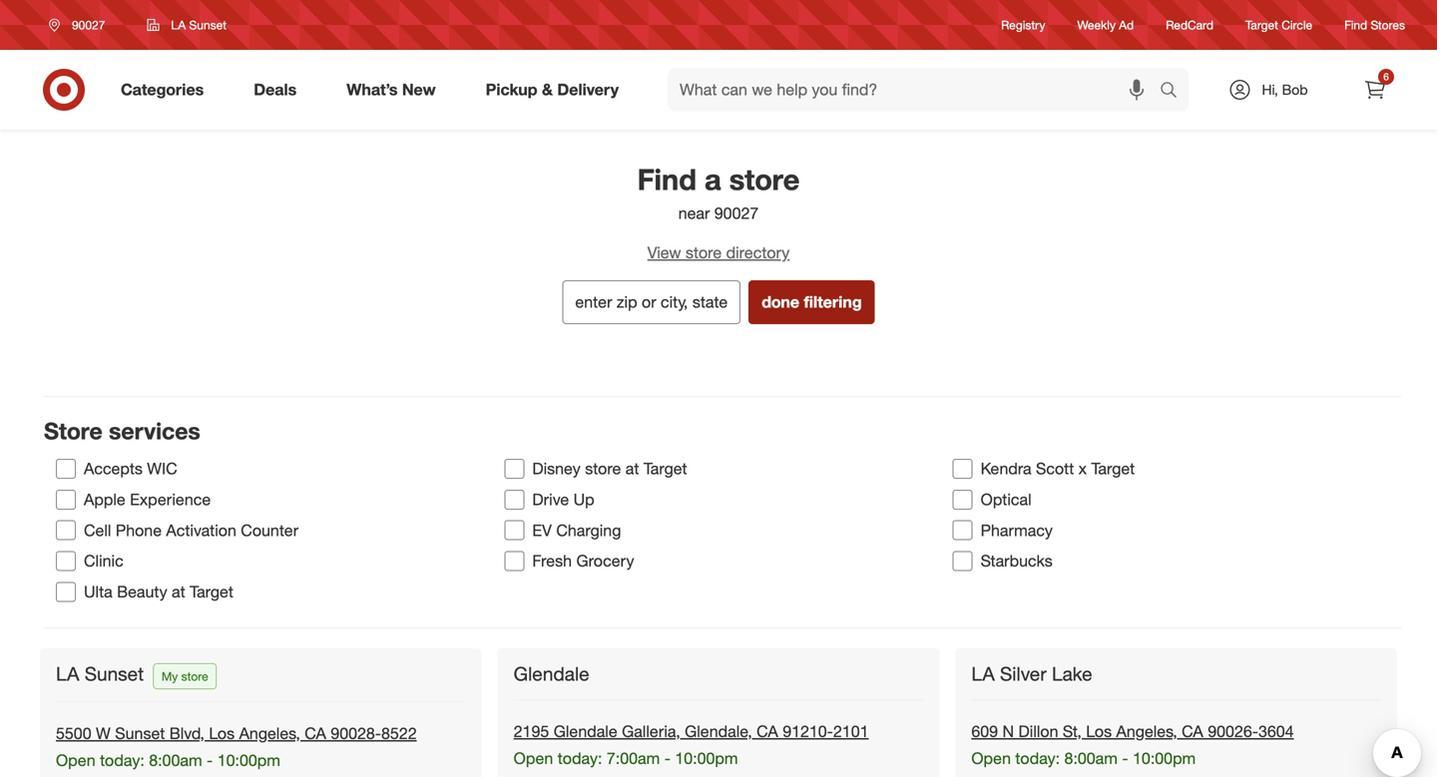 Task type: vqa. For each thing, say whether or not it's contained in the screenshot.


Task type: locate. For each thing, give the bounding box(es) containing it.
1 horizontal spatial -
[[664, 749, 671, 768]]

2 horizontal spatial open
[[971, 749, 1011, 768]]

open for la sunset
[[56, 751, 95, 770]]

w
[[96, 724, 111, 743]]

open
[[514, 749, 553, 768], [971, 749, 1011, 768], [56, 751, 95, 770]]

store for disney store at target
[[585, 459, 621, 479]]

90027 down a
[[714, 203, 759, 223]]

- inside "2195 glendale galleria, glendale, ca 91210-2101 open today: 7:00am - 10:00pm"
[[664, 749, 671, 768]]

beauty
[[117, 582, 167, 602]]

2195 glendale galleria, glendale, ca 91210-2101 link
[[514, 722, 869, 741]]

la sunset up w on the bottom of page
[[56, 663, 144, 685]]

registry link
[[1001, 16, 1045, 34]]

kendra
[[981, 459, 1031, 479]]

0 horizontal spatial ca
[[305, 724, 326, 743]]

90027 left la sunset dropdown button
[[72, 17, 105, 32]]

0 horizontal spatial angeles,
[[239, 724, 300, 743]]

today: inside 609 n dillon st, los angeles, ca 90026-3604 open today: 8:00am - 10:00pm
[[1015, 749, 1060, 768]]

2 horizontal spatial ca
[[1182, 722, 1203, 741]]

Fresh Grocery checkbox
[[504, 551, 524, 571]]

los inside 609 n dillon st, los angeles, ca 90026-3604 open today: 8:00am - 10:00pm
[[1086, 722, 1112, 741]]

apple
[[84, 490, 125, 509]]

1 horizontal spatial 8:00am
[[1064, 749, 1118, 768]]

angeles, inside 609 n dillon st, los angeles, ca 90026-3604 open today: 8:00am - 10:00pm
[[1116, 722, 1177, 741]]

deals link
[[237, 68, 322, 112]]

at right beauty
[[172, 582, 185, 602]]

optical
[[981, 490, 1032, 509]]

ca left 90026-
[[1182, 722, 1203, 741]]

glendale inside "2195 glendale galleria, glendale, ca 91210-2101 open today: 7:00am - 10:00pm"
[[554, 722, 617, 741]]

what's new link
[[330, 68, 461, 112]]

store inside find a store near 90027
[[729, 162, 800, 197]]

filtering
[[804, 292, 862, 312]]

609 n dillon st, los angeles, ca 90026-3604 open today: 8:00am - 10:00pm
[[971, 722, 1294, 768]]

ca inside 5500 w sunset blvd, los angeles, ca 90028-8522 open today: 8:00am - 10:00pm
[[305, 724, 326, 743]]

sunset left my
[[85, 663, 144, 685]]

1 horizontal spatial open
[[514, 749, 553, 768]]

8:00am for la silver lake
[[1064, 749, 1118, 768]]

la up categories link
[[171, 17, 186, 32]]

ca
[[757, 722, 778, 741], [1182, 722, 1203, 741], [305, 724, 326, 743]]

experience
[[130, 490, 211, 509]]

609 n dillon st, los angeles, ca 90026-3604 link
[[971, 722, 1294, 741]]

0 vertical spatial sunset
[[189, 17, 227, 32]]

angeles, right st,
[[1116, 722, 1177, 741]]

registry
[[1001, 17, 1045, 32]]

0 horizontal spatial find
[[637, 162, 697, 197]]

target circle link
[[1246, 16, 1312, 34]]

0 vertical spatial 90027
[[72, 17, 105, 32]]

1 horizontal spatial angeles,
[[1116, 722, 1177, 741]]

pickup & delivery link
[[469, 68, 644, 112]]

find for a
[[637, 162, 697, 197]]

1 vertical spatial 90027
[[714, 203, 759, 223]]

0 horizontal spatial -
[[207, 751, 213, 770]]

sunset
[[189, 17, 227, 32], [85, 663, 144, 685], [115, 724, 165, 743]]

up
[[573, 490, 594, 509]]

-
[[664, 749, 671, 768], [1122, 749, 1128, 768], [207, 751, 213, 770]]

2 horizontal spatial today:
[[1015, 749, 1060, 768]]

store right a
[[729, 162, 800, 197]]

ev
[[532, 521, 552, 540]]

los inside 5500 w sunset blvd, los angeles, ca 90028-8522 open today: 8:00am - 10:00pm
[[209, 724, 235, 743]]

1 vertical spatial at
[[172, 582, 185, 602]]

5500 w sunset blvd, los angeles, ca 90028-8522 link
[[56, 724, 417, 743]]

0 vertical spatial la sunset
[[171, 17, 227, 32]]

find up near
[[637, 162, 697, 197]]

la up 5500
[[56, 663, 79, 685]]

2 horizontal spatial 10:00pm
[[1133, 749, 1196, 768]]

n
[[1002, 722, 1014, 741]]

ca left 90028-
[[305, 724, 326, 743]]

1 horizontal spatial ca
[[757, 722, 778, 741]]

10:00pm down 609 n dillon st, los angeles, ca 90026-3604 link
[[1133, 749, 1196, 768]]

open inside "2195 glendale galleria, glendale, ca 91210-2101 open today: 7:00am - 10:00pm"
[[514, 749, 553, 768]]

state
[[692, 292, 728, 312]]

90028-
[[331, 724, 381, 743]]

dillon
[[1018, 722, 1058, 741]]

la left silver
[[971, 663, 995, 685]]

redcard link
[[1166, 16, 1214, 34]]

find
[[1344, 17, 1367, 32], [637, 162, 697, 197]]

1 horizontal spatial 10:00pm
[[675, 749, 738, 768]]

store right view
[[686, 243, 722, 262]]

store
[[729, 162, 800, 197], [686, 243, 722, 262], [585, 459, 621, 479], [181, 669, 208, 684]]

view store directory
[[647, 243, 790, 262]]

store services group
[[56, 454, 1401, 608]]

0 vertical spatial at
[[625, 459, 639, 479]]

8:00am for la sunset
[[149, 751, 202, 770]]

1 vertical spatial glendale
[[554, 722, 617, 741]]

Apple Experience checkbox
[[56, 490, 76, 510]]

- inside 609 n dillon st, los angeles, ca 90026-3604 open today: 8:00am - 10:00pm
[[1122, 749, 1128, 768]]

near
[[678, 203, 710, 223]]

delivery
[[557, 80, 619, 99]]

8:00am down st,
[[1064, 749, 1118, 768]]

8:00am inside 609 n dillon st, los angeles, ca 90026-3604 open today: 8:00am - 10:00pm
[[1064, 749, 1118, 768]]

91210-
[[783, 722, 833, 741]]

angeles, right the blvd,
[[239, 724, 300, 743]]

1 horizontal spatial at
[[625, 459, 639, 479]]

angeles, inside 5500 w sunset blvd, los angeles, ca 90028-8522 open today: 8:00am - 10:00pm
[[239, 724, 300, 743]]

open inside 5500 w sunset blvd, los angeles, ca 90028-8522 open today: 8:00am - 10:00pm
[[56, 751, 95, 770]]

today: for la sunset
[[100, 751, 144, 770]]

los right st,
[[1086, 722, 1112, 741]]

today: inside 5500 w sunset blvd, los angeles, ca 90028-8522 open today: 8:00am - 10:00pm
[[100, 751, 144, 770]]

angeles, for la silver lake
[[1116, 722, 1177, 741]]

la for 609
[[971, 663, 995, 685]]

at
[[625, 459, 639, 479], [172, 582, 185, 602]]

circle
[[1282, 17, 1312, 32]]

1 horizontal spatial la
[[171, 17, 186, 32]]

los for la sunset
[[209, 724, 235, 743]]

1 horizontal spatial today:
[[558, 749, 602, 768]]

bob
[[1282, 81, 1308, 98]]

store inside "store services" group
[[585, 459, 621, 479]]

1 vertical spatial find
[[637, 162, 697, 197]]

glendale up 2195
[[514, 663, 589, 685]]

today: down w on the bottom of page
[[100, 751, 144, 770]]

0 vertical spatial find
[[1344, 17, 1367, 32]]

silver
[[1000, 663, 1047, 685]]

10:00pm down glendale,
[[675, 749, 738, 768]]

disney store at target
[[532, 459, 687, 479]]

apple experience
[[84, 490, 211, 509]]

store for view store directory
[[686, 243, 722, 262]]

0 horizontal spatial today:
[[100, 751, 144, 770]]

open down 5500
[[56, 751, 95, 770]]

stores
[[1371, 17, 1405, 32]]

store
[[44, 417, 102, 445]]

sunset right w on the bottom of page
[[115, 724, 165, 743]]

0 horizontal spatial la
[[56, 663, 79, 685]]

2 horizontal spatial la
[[971, 663, 995, 685]]

find a store near 90027
[[637, 162, 800, 223]]

- down 609 n dillon st, los angeles, ca 90026-3604 link
[[1122, 749, 1128, 768]]

target inside target circle link
[[1246, 17, 1278, 32]]

la sunset up categories link
[[171, 17, 227, 32]]

target for ulta beauty at target
[[190, 582, 233, 602]]

store inside view store directory link
[[686, 243, 722, 262]]

2 horizontal spatial -
[[1122, 749, 1128, 768]]

0 horizontal spatial 90027
[[72, 17, 105, 32]]

8:00am down the blvd,
[[149, 751, 202, 770]]

la
[[171, 17, 186, 32], [56, 663, 79, 685], [971, 663, 995, 685]]

10:00pm for la silver lake
[[1133, 749, 1196, 768]]

0 horizontal spatial open
[[56, 751, 95, 770]]

store right my
[[181, 669, 208, 684]]

8:00am inside 5500 w sunset blvd, los angeles, ca 90028-8522 open today: 8:00am - 10:00pm
[[149, 751, 202, 770]]

ca left 91210-
[[757, 722, 778, 741]]

enter zip or city, state
[[575, 292, 728, 312]]

open inside 609 n dillon st, los angeles, ca 90026-3604 open today: 8:00am - 10:00pm
[[971, 749, 1011, 768]]

target
[[1246, 17, 1278, 32], [644, 459, 687, 479], [1091, 459, 1135, 479], [190, 582, 233, 602]]

cell
[[84, 521, 111, 540]]

angeles, for la sunset
[[239, 724, 300, 743]]

3604
[[1258, 722, 1294, 741]]

ca inside 609 n dillon st, los angeles, ca 90026-3604 open today: 8:00am - 10:00pm
[[1182, 722, 1203, 741]]

done
[[762, 292, 799, 312]]

search button
[[1151, 68, 1199, 116]]

- down the 5500 w sunset blvd, los angeles, ca 90028-8522 link
[[207, 751, 213, 770]]

1 horizontal spatial 90027
[[714, 203, 759, 223]]

counter
[[241, 521, 298, 540]]

open down 609
[[971, 749, 1011, 768]]

today: left 7:00am
[[558, 749, 602, 768]]

sunset inside dropdown button
[[189, 17, 227, 32]]

open down 2195
[[514, 749, 553, 768]]

angeles,
[[1116, 722, 1177, 741], [239, 724, 300, 743]]

1 horizontal spatial la sunset
[[171, 17, 227, 32]]

1 horizontal spatial los
[[1086, 722, 1112, 741]]

today: down dillon
[[1015, 749, 1060, 768]]

glendale right 2195
[[554, 722, 617, 741]]

0 horizontal spatial 8:00am
[[149, 751, 202, 770]]

fresh grocery
[[532, 552, 634, 571]]

target for disney store at target
[[644, 459, 687, 479]]

- for la silver lake
[[1122, 749, 1128, 768]]

90027 inside dropdown button
[[72, 17, 105, 32]]

my store
[[162, 669, 208, 684]]

10:00pm inside 609 n dillon st, los angeles, ca 90026-3604 open today: 8:00am - 10:00pm
[[1133, 749, 1196, 768]]

find inside find a store near 90027
[[637, 162, 697, 197]]

disney
[[532, 459, 581, 479]]

at right disney
[[625, 459, 639, 479]]

weekly
[[1077, 17, 1116, 32]]

blvd,
[[169, 724, 204, 743]]

1 vertical spatial la sunset
[[56, 663, 144, 685]]

what's new
[[347, 80, 436, 99]]

store up up
[[585, 459, 621, 479]]

0 horizontal spatial at
[[172, 582, 185, 602]]

store services
[[44, 417, 200, 445]]

los right the blvd,
[[209, 724, 235, 743]]

1 vertical spatial sunset
[[85, 663, 144, 685]]

2 vertical spatial sunset
[[115, 724, 165, 743]]

pickup & delivery
[[486, 80, 619, 99]]

- down galleria,
[[664, 749, 671, 768]]

la sunset
[[171, 17, 227, 32], [56, 663, 144, 685]]

10:00pm down the 5500 w sunset blvd, los angeles, ca 90028-8522 link
[[217, 751, 280, 770]]

10:00pm inside 5500 w sunset blvd, los angeles, ca 90028-8522 open today: 8:00am - 10:00pm
[[217, 751, 280, 770]]

st,
[[1063, 722, 1082, 741]]

what's
[[347, 80, 398, 99]]

find left stores on the right top of page
[[1344, 17, 1367, 32]]

0 horizontal spatial los
[[209, 724, 235, 743]]

hi, bob
[[1262, 81, 1308, 98]]

1 horizontal spatial find
[[1344, 17, 1367, 32]]

- inside 5500 w sunset blvd, los angeles, ca 90028-8522 open today: 8:00am - 10:00pm
[[207, 751, 213, 770]]

sunset up categories link
[[189, 17, 227, 32]]

609
[[971, 722, 998, 741]]

0 horizontal spatial 10:00pm
[[217, 751, 280, 770]]



Task type: describe. For each thing, give the bounding box(es) containing it.
store for my store
[[181, 669, 208, 684]]

today: inside "2195 glendale galleria, glendale, ca 91210-2101 open today: 7:00am - 10:00pm"
[[558, 749, 602, 768]]

scott
[[1036, 459, 1074, 479]]

la sunset inside dropdown button
[[171, 17, 227, 32]]

Accepts WIC checkbox
[[56, 459, 76, 479]]

done filtering
[[762, 292, 862, 312]]

sunset inside 5500 w sunset blvd, los angeles, ca 90028-8522 open today: 8:00am - 10:00pm
[[115, 724, 165, 743]]

90027 button
[[36, 7, 126, 43]]

Pharmacy checkbox
[[953, 521, 973, 541]]

5500
[[56, 724, 91, 743]]

weekly ad link
[[1077, 16, 1134, 34]]

x
[[1079, 459, 1087, 479]]

pickup
[[486, 80, 537, 99]]

services
[[109, 417, 200, 445]]

ca inside "2195 glendale galleria, glendale, ca 91210-2101 open today: 7:00am - 10:00pm"
[[757, 722, 778, 741]]

Optical checkbox
[[953, 490, 973, 510]]

0 vertical spatial glendale
[[514, 663, 589, 685]]

2195
[[514, 722, 549, 741]]

activation
[[166, 521, 236, 540]]

drive up
[[532, 490, 594, 509]]

5500 w sunset blvd, los angeles, ca 90028-8522 open today: 8:00am - 10:00pm
[[56, 724, 417, 770]]

&
[[542, 80, 553, 99]]

find for stores
[[1344, 17, 1367, 32]]

Clinic checkbox
[[56, 551, 76, 571]]

Kendra Scott x Target checkbox
[[953, 459, 973, 479]]

at for store
[[625, 459, 639, 479]]

wic
[[147, 459, 177, 479]]

drive
[[532, 490, 569, 509]]

search
[[1151, 82, 1199, 101]]

grocery
[[576, 552, 634, 571]]

Disney store at Target checkbox
[[504, 459, 524, 479]]

zip
[[617, 292, 637, 312]]

What can we help you find? suggestions appear below search field
[[668, 68, 1165, 112]]

find stores link
[[1344, 16, 1405, 34]]

Starbucks checkbox
[[953, 551, 973, 571]]

90027 inside find a store near 90027
[[714, 203, 759, 223]]

enter zip or city, state button
[[562, 280, 741, 324]]

ca for la silver lake
[[1182, 722, 1203, 741]]

- for la sunset
[[207, 751, 213, 770]]

glendale,
[[685, 722, 752, 741]]

EV Charging checkbox
[[504, 521, 524, 541]]

ad
[[1119, 17, 1134, 32]]

view
[[647, 243, 681, 262]]

kendra scott x target
[[981, 459, 1135, 479]]

cell phone activation counter
[[84, 521, 298, 540]]

6
[[1383, 70, 1389, 83]]

target circle
[[1246, 17, 1312, 32]]

deals
[[254, 80, 297, 99]]

enter
[[575, 292, 612, 312]]

ca for la sunset
[[305, 724, 326, 743]]

galleria,
[[622, 722, 680, 741]]

la sunset button
[[134, 7, 240, 43]]

Ulta Beauty at Target checkbox
[[56, 582, 76, 602]]

Drive Up checkbox
[[504, 490, 524, 510]]

90026-
[[1208, 722, 1258, 741]]

ulta beauty at target
[[84, 582, 233, 602]]

glendale link
[[514, 663, 593, 686]]

ev charging
[[532, 521, 621, 540]]

7:00am
[[607, 749, 660, 768]]

10:00pm inside "2195 glendale galleria, glendale, ca 91210-2101 open today: 7:00am - 10:00pm"
[[675, 749, 738, 768]]

redcard
[[1166, 17, 1214, 32]]

10:00pm for la sunset
[[217, 751, 280, 770]]

charging
[[556, 521, 621, 540]]

Cell Phone Activation Counter checkbox
[[56, 521, 76, 541]]

my
[[162, 669, 178, 684]]

weekly ad
[[1077, 17, 1134, 32]]

categories link
[[104, 68, 229, 112]]

pharmacy
[[981, 521, 1053, 540]]

la silver lake link
[[971, 663, 1096, 686]]

target for kendra scott x target
[[1091, 459, 1135, 479]]

los for la silver lake
[[1086, 722, 1112, 741]]

hi,
[[1262, 81, 1278, 98]]

accepts wic
[[84, 459, 177, 479]]

find stores
[[1344, 17, 1405, 32]]

city,
[[661, 292, 688, 312]]

today: for la silver lake
[[1015, 749, 1060, 768]]

la silver lake
[[971, 663, 1092, 685]]

categories
[[121, 80, 204, 99]]

la inside dropdown button
[[171, 17, 186, 32]]

or
[[642, 292, 656, 312]]

a
[[705, 162, 721, 197]]

directory
[[726, 243, 790, 262]]

accepts
[[84, 459, 143, 479]]

view store directory link
[[20, 242, 1417, 264]]

0 horizontal spatial la sunset
[[56, 663, 144, 685]]

done filtering button
[[749, 280, 875, 324]]

ulta
[[84, 582, 112, 602]]

at for beauty
[[172, 582, 185, 602]]

fresh
[[532, 552, 572, 571]]

la for 5500
[[56, 663, 79, 685]]

8522
[[381, 724, 417, 743]]

2101
[[833, 722, 869, 741]]

open for la silver lake
[[971, 749, 1011, 768]]



